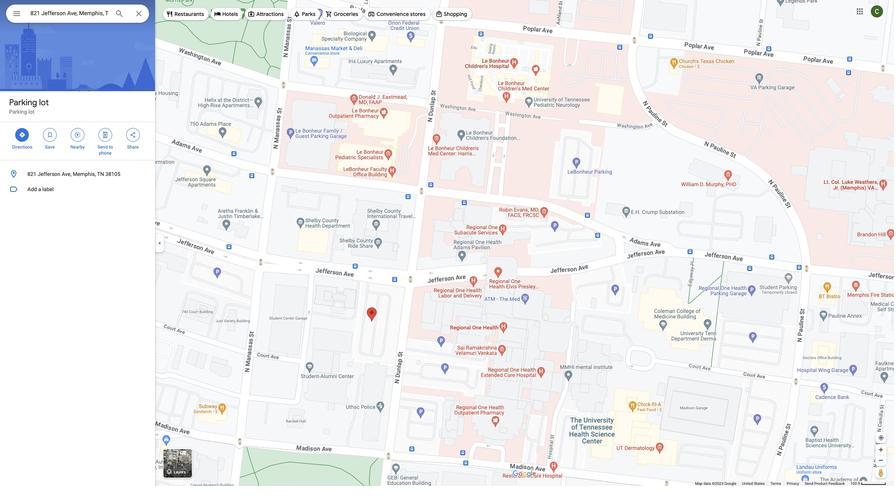Task type: vqa. For each thing, say whether or not it's contained in the screenshot.
the filters within the THE CLEAR ALL FILTERS button
no



Task type: locate. For each thing, give the bounding box(es) containing it.
states
[[755, 482, 765, 486]]

0 vertical spatial lot
[[39, 97, 49, 108]]

feedback
[[829, 482, 846, 486]]

send up phone in the top of the page
[[98, 145, 108, 150]]

footer
[[696, 482, 851, 487]]

send product feedback button
[[805, 482, 846, 487]]

send inside send to phone
[[98, 145, 108, 150]]

1 vertical spatial lot
[[28, 109, 34, 115]]

none field inside 821 jefferson ave, memphis, tn 38105 field
[[30, 9, 109, 18]]

layers
[[174, 470, 186, 475]]

show street view coverage image
[[876, 468, 887, 479]]

google account: christina overa  
(christinaovera9@gmail.com) image
[[872, 5, 884, 17]]

1 vertical spatial parking
[[9, 109, 27, 115]]

convenience stores button
[[365, 5, 430, 23]]

821
[[27, 171, 36, 177]]

restaurants button
[[163, 5, 209, 23]]

google
[[725, 482, 737, 486]]

convenience
[[377, 11, 409, 18]]

parking
[[9, 97, 37, 108], [9, 109, 27, 115]]

save
[[45, 145, 55, 150]]

zoom in image
[[879, 447, 885, 453]]

100
[[851, 482, 858, 486]]

100 ft
[[851, 482, 861, 486]]

actions for parking lot region
[[0, 122, 155, 160]]

united states button
[[743, 482, 765, 487]]

1 horizontal spatial lot
[[39, 97, 49, 108]]


[[74, 131, 81, 139]]

1 horizontal spatial send
[[805, 482, 814, 486]]

add a label button
[[0, 182, 155, 197]]

lot up 
[[39, 97, 49, 108]]

1 vertical spatial send
[[805, 482, 814, 486]]

privacy button
[[787, 482, 800, 487]]

jefferson
[[38, 171, 60, 177]]

lot up directions
[[28, 109, 34, 115]]

send for send product feedback
[[805, 482, 814, 486]]

shopping button
[[433, 5, 472, 23]]


[[130, 131, 136, 139]]

footer containing map data ©2023 google
[[696, 482, 851, 487]]

send left product on the right bottom of the page
[[805, 482, 814, 486]]

product
[[815, 482, 828, 486]]

 button
[[6, 5, 27, 24]]

convenience stores
[[377, 11, 426, 18]]

privacy
[[787, 482, 800, 486]]

footer inside google maps element
[[696, 482, 851, 487]]

to
[[109, 145, 113, 150]]

0 vertical spatial send
[[98, 145, 108, 150]]

groceries button
[[323, 5, 363, 23]]

821 jefferson ave, memphis, tn 38105
[[27, 171, 120, 177]]

map
[[696, 482, 703, 486]]

0 horizontal spatial send
[[98, 145, 108, 150]]

100 ft button
[[851, 482, 887, 486]]

lot
[[39, 97, 49, 108], [28, 109, 34, 115]]

send inside send product feedback button
[[805, 482, 814, 486]]

tn
[[97, 171, 104, 177]]

send
[[98, 145, 108, 150], [805, 482, 814, 486]]

restaurants
[[175, 11, 204, 18]]

0 vertical spatial parking
[[9, 97, 37, 108]]

None field
[[30, 9, 109, 18]]

parking lot parking lot
[[9, 97, 49, 115]]

0 horizontal spatial lot
[[28, 109, 34, 115]]

parks button
[[291, 5, 320, 23]]



Task type: describe. For each thing, give the bounding box(es) containing it.
parking lot main content
[[0, 0, 155, 487]]

data
[[704, 482, 712, 486]]

1 parking from the top
[[9, 97, 37, 108]]

hotels
[[222, 11, 238, 18]]

ave,
[[62, 171, 72, 177]]

ft
[[859, 482, 861, 486]]

share
[[127, 145, 139, 150]]


[[46, 131, 53, 139]]

google maps element
[[0, 0, 895, 487]]

label
[[42, 186, 54, 193]]

send product feedback
[[805, 482, 846, 486]]

collapse side panel image
[[156, 239, 164, 247]]

nearby
[[70, 145, 85, 150]]

show your location image
[[878, 435, 885, 442]]

attractions
[[256, 11, 284, 18]]

shopping
[[444, 11, 468, 18]]

united states
[[743, 482, 765, 486]]

terms button
[[771, 482, 782, 487]]

phone
[[99, 151, 112, 156]]

united
[[743, 482, 754, 486]]


[[19, 131, 26, 139]]

stores
[[411, 11, 426, 18]]

add a label
[[27, 186, 54, 193]]


[[102, 131, 109, 139]]

hotels button
[[211, 5, 243, 23]]

terms
[[771, 482, 782, 486]]

 search field
[[6, 5, 149, 24]]

zoom out image
[[879, 458, 885, 464]]

add
[[27, 186, 37, 193]]

821 jefferson ave, memphis, tn 38105 button
[[0, 167, 155, 182]]

send for send to phone
[[98, 145, 108, 150]]

parks
[[302, 11, 316, 18]]

a
[[38, 186, 41, 193]]

38105
[[105, 171, 120, 177]]

send to phone
[[98, 145, 113, 156]]

2 parking from the top
[[9, 109, 27, 115]]

groceries
[[334, 11, 359, 18]]

memphis,
[[73, 171, 96, 177]]

821 Jefferson Ave, Memphis, TN 38105 field
[[6, 5, 149, 23]]

directions
[[12, 145, 32, 150]]

map data ©2023 google
[[696, 482, 737, 486]]

attractions button
[[245, 5, 288, 23]]

©2023
[[713, 482, 724, 486]]


[[12, 8, 21, 19]]



